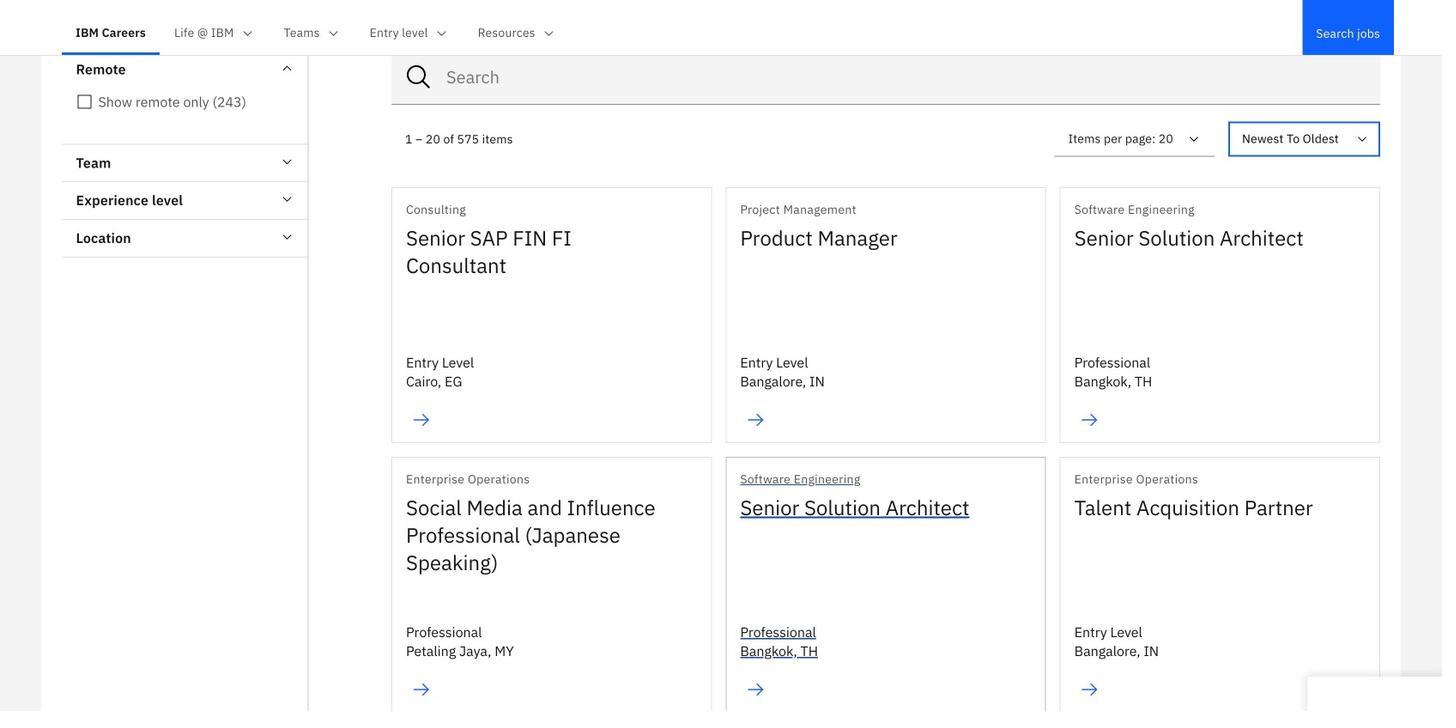 Task type: vqa. For each thing, say whether or not it's contained in the screenshot.
Let's talk element
no



Task type: describe. For each thing, give the bounding box(es) containing it.
open cookie preferences modal section
[[1308, 677, 1443, 711]]



